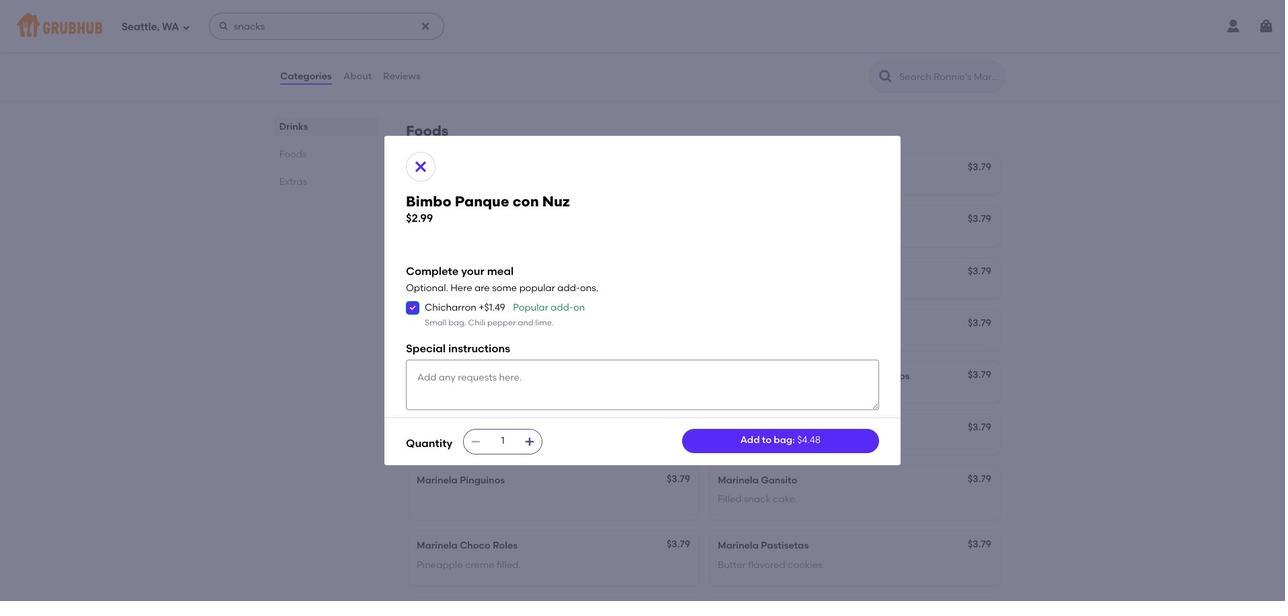 Task type: vqa. For each thing, say whether or not it's contained in the screenshot.
sauce. to the bottom
no



Task type: describe. For each thing, give the bounding box(es) containing it.
bimbo for bimbo nito
[[417, 267, 447, 278]]

categories button
[[280, 52, 333, 101]]

drink
[[781, 49, 805, 60]]

your
[[461, 265, 485, 278]]

pastisetas
[[761, 540, 809, 552]]

vainilla
[[522, 215, 556, 226]]

marinela for marinela pinguinos
[[417, 475, 458, 486]]

bimbo conchas sabor vainilla
[[417, 215, 556, 226]]

Search Ronnie's Market search field
[[898, 71, 1001, 83]]

popular add-on
[[513, 302, 585, 313]]

bimbo for bimbo donas azucaradas
[[718, 423, 748, 434]]

16 oz.
[[417, 68, 440, 79]]

pineapple creme filled.
[[417, 559, 521, 571]]

drinks tab
[[280, 120, 374, 134]]

snack
[[744, 494, 771, 505]]

bimbo for bimbo rebanadas
[[417, 319, 447, 330]]

some
[[492, 283, 517, 294]]

foods tab
[[280, 147, 374, 161]]

add
[[741, 435, 760, 446]]

marinela choco roles
[[417, 540, 518, 552]]

chicharron
[[425, 302, 477, 313]]

extras
[[280, 176, 308, 188]]

bimbo for bimbo panque con nuz
[[417, 163, 447, 174]]

extras tab
[[280, 175, 374, 189]]

about
[[343, 70, 372, 82]]

bimbo rebanadas button
[[409, 310, 699, 350]]

$2.99 for full throttle
[[667, 47, 690, 59]]

are
[[475, 283, 490, 294]]

con for bimbo panque con nuz
[[487, 163, 504, 174]]

cake.
[[773, 494, 798, 505]]

mini for bimbo mini mantecadas
[[449, 371, 468, 382]]

full throttle
[[417, 49, 471, 60]]

panque for bimbo panque con nuz $2.99
[[455, 193, 509, 210]]

$3.79 button for bimbo conchas sabor vainilla button
[[710, 206, 1000, 246]]

Input item quantity number field
[[488, 429, 518, 454]]

nuz for bimbo panque con nuz $2.99
[[542, 193, 570, 210]]

con for bimbo panque con nuz $2.99
[[513, 193, 539, 210]]

1 vertical spatial add-
[[551, 302, 573, 313]]

bimbo rebanadas
[[417, 319, 502, 330]]

nito
[[449, 267, 468, 278]]

bimbo for bimbo conchas sabor vainilla
[[417, 215, 447, 226]]

chicharron + $1.49
[[425, 302, 505, 313]]

butter flavored cookies.
[[718, 559, 825, 571]]

$3.79 button for bimbo nito "button"
[[710, 258, 1000, 298]]

small
[[425, 318, 447, 327]]

bimbo mini mantecadas
[[417, 371, 529, 382]]

marinela gansito
[[718, 475, 797, 486]]

add to bag: $4.48
[[741, 435, 821, 446]]

bimbo mini mantecadas nuts
[[417, 423, 553, 434]]

bimbo donas azucaradas
[[718, 423, 838, 434]]

azucaradas
[[782, 423, 838, 434]]

mantecadas for bimbo mini mantecadas chocolate chips
[[772, 371, 830, 382]]

bimbo mini mantecadas button
[[409, 362, 699, 402]]

pinguinos
[[460, 475, 505, 486]]

marinela for marinela choco roles
[[417, 540, 458, 552]]

bimbo for bimbo mini mantecadas
[[417, 371, 447, 382]]

throttle
[[435, 49, 471, 60]]

16
[[417, 68, 426, 79]]

wa
[[162, 21, 179, 33]]

instructions
[[448, 343, 510, 355]]

chips
[[883, 371, 910, 382]]

creme
[[465, 559, 495, 571]]

bimbo for bimbo panque con nuz $2.99
[[406, 193, 452, 210]]

flavored
[[748, 559, 786, 571]]

popular
[[513, 302, 549, 313]]

bimbo panque con nuz button
[[409, 154, 699, 195]]

here
[[451, 283, 472, 294]]

filled snack cake.
[[718, 494, 798, 505]]

ml.
[[436, 2, 449, 14]]

bimbo panque con nuz $2.99
[[406, 193, 570, 225]]

marinela for marinela pastisetas
[[718, 540, 759, 552]]

special
[[406, 343, 446, 355]]

bimbo conchas sabor vainilla button
[[409, 206, 699, 246]]

marinela pinguinos
[[417, 475, 505, 486]]

ons.
[[580, 283, 599, 294]]

nuz for bimbo panque con nuz
[[506, 163, 524, 174]]

foods inside foods tab
[[280, 149, 307, 160]]

donas
[[750, 423, 780, 434]]

marinela for marinela gansito
[[718, 475, 759, 486]]

reign energy drink
[[718, 49, 805, 60]]

355 ml.
[[417, 2, 449, 14]]

complete your meal optional. here are some popular add-ons.
[[406, 265, 599, 294]]



Task type: locate. For each thing, give the bounding box(es) containing it.
conchas
[[449, 215, 490, 226]]

about button
[[343, 52, 373, 101]]

mantecadas inside button
[[470, 371, 529, 382]]

mantecadas down instructions
[[470, 371, 529, 382]]

small bag. chili pepper and lime.
[[425, 318, 554, 327]]

energy
[[747, 49, 778, 60]]

mantecadas left nuts
[[470, 423, 529, 434]]

mini up donas
[[750, 371, 769, 382]]

chili
[[468, 318, 486, 327]]

marinela up the butter
[[718, 540, 759, 552]]

1 horizontal spatial $2.99
[[667, 47, 690, 59]]

chocolate
[[832, 371, 881, 382]]

marinela pastisetas
[[718, 540, 809, 552]]

mantecadas
[[470, 371, 529, 382], [772, 371, 830, 382], [470, 423, 529, 434]]

pepper
[[487, 318, 516, 327]]

0 vertical spatial add-
[[558, 283, 580, 294]]

add- up on
[[558, 283, 580, 294]]

0 vertical spatial con
[[487, 163, 504, 174]]

marinela up filled
[[718, 475, 759, 486]]

con up bimbo panque con nuz $2.99
[[487, 163, 504, 174]]

1 horizontal spatial nuz
[[542, 193, 570, 210]]

mantecadas up azucaradas
[[772, 371, 830, 382]]

0 vertical spatial foods
[[406, 122, 449, 139]]

0 horizontal spatial foods
[[280, 149, 307, 160]]

2 horizontal spatial $2.99
[[968, 47, 992, 59]]

foods
[[406, 122, 449, 139], [280, 149, 307, 160]]

roles
[[493, 540, 518, 552]]

bag:
[[774, 435, 795, 446]]

butter
[[718, 559, 746, 571]]

search icon image
[[878, 69, 894, 85]]

2 $3.79 button from the top
[[710, 206, 1000, 246]]

main navigation navigation
[[0, 0, 1285, 52]]

lime.
[[536, 318, 554, 327]]

marinela down quantity
[[417, 475, 458, 486]]

1 vertical spatial con
[[513, 193, 539, 210]]

bimbo mini mantecadas chocolate chips
[[718, 371, 910, 382]]

cookies.
[[788, 559, 825, 571]]

$1.49
[[484, 302, 505, 313]]

marinela up pineapple
[[417, 540, 458, 552]]

1 $3.79 button from the top
[[710, 154, 1000, 195]]

bimbo panque con nuz
[[417, 163, 524, 174]]

filled
[[718, 494, 742, 505]]

mini down special instructions
[[449, 371, 468, 382]]

reign
[[718, 49, 744, 60]]

optional.
[[406, 283, 448, 294]]

$3.79 button for bimbo rebanadas button
[[710, 310, 1000, 350]]

nuz inside bimbo panque con nuz $2.99
[[542, 193, 570, 210]]

seattle,
[[122, 21, 160, 33]]

mantecadas for bimbo mini mantecadas nuts
[[470, 423, 529, 434]]

add-
[[558, 283, 580, 294], [551, 302, 573, 313]]

svg image inside "main navigation" navigation
[[420, 21, 431, 32]]

drinks
[[280, 121, 308, 132]]

nuts
[[531, 423, 553, 434]]

nuz up vainilla
[[542, 193, 570, 210]]

meal
[[487, 265, 514, 278]]

con
[[487, 163, 504, 174], [513, 193, 539, 210]]

$2.99 left conchas
[[406, 212, 433, 225]]

1 horizontal spatial foods
[[406, 122, 449, 139]]

bimbo inside "button"
[[417, 267, 447, 278]]

1 vertical spatial nuz
[[542, 193, 570, 210]]

seattle, wa
[[122, 21, 179, 33]]

quantity
[[406, 437, 453, 450]]

add- up lime.
[[551, 302, 573, 313]]

1 vertical spatial foods
[[280, 149, 307, 160]]

rebanadas
[[449, 319, 502, 330]]

con inside bimbo panque con nuz $2.99
[[513, 193, 539, 210]]

foods up "bimbo panque con nuz"
[[406, 122, 449, 139]]

bimbo for bimbo mini mantecadas nuts
[[417, 423, 447, 434]]

Special instructions text field
[[406, 360, 879, 410]]

1 vertical spatial svg image
[[413, 159, 429, 175]]

355
[[417, 2, 434, 14]]

panque inside button
[[449, 163, 484, 174]]

oz.
[[428, 68, 440, 79]]

3 $3.79 button from the top
[[710, 258, 1000, 298]]

$3.79 button for bimbo panque con nuz button
[[710, 154, 1000, 195]]

bimbo nito
[[417, 267, 468, 278]]

on
[[573, 302, 585, 313]]

0 vertical spatial panque
[[449, 163, 484, 174]]

bimbo
[[417, 163, 447, 174], [406, 193, 452, 210], [417, 215, 447, 226], [417, 267, 447, 278], [417, 319, 447, 330], [417, 371, 447, 382], [718, 371, 748, 382], [417, 423, 447, 434], [718, 423, 748, 434]]

$2.99 for reign energy drink
[[968, 47, 992, 59]]

reviews
[[383, 70, 421, 82]]

complete
[[406, 265, 459, 278]]

bimbo for bimbo mini mantecadas chocolate chips
[[718, 371, 748, 382]]

add- inside complete your meal optional. here are some popular add-ons.
[[558, 283, 580, 294]]

1 vertical spatial panque
[[455, 193, 509, 210]]

sabor
[[492, 215, 520, 226]]

panque
[[449, 163, 484, 174], [455, 193, 509, 210]]

pineapple
[[417, 559, 463, 571]]

355 ml. button
[[409, 0, 699, 29]]

gansito
[[761, 475, 797, 486]]

popular
[[519, 283, 555, 294]]

mini for bimbo mini mantecadas chocolate chips
[[750, 371, 769, 382]]

$2.99 up search ronnie's market search field
[[968, 47, 992, 59]]

2 vertical spatial svg image
[[525, 436, 535, 447]]

mini for bimbo mini mantecadas nuts
[[449, 423, 468, 434]]

0 vertical spatial svg image
[[420, 21, 431, 32]]

$4.48
[[797, 435, 821, 446]]

special instructions
[[406, 343, 510, 355]]

4 $3.79 button from the top
[[710, 310, 1000, 350]]

$2.99 left reign
[[667, 47, 690, 59]]

$2.99
[[667, 47, 690, 59], [968, 47, 992, 59], [406, 212, 433, 225]]

nuz inside bimbo panque con nuz button
[[506, 163, 524, 174]]

0 vertical spatial nuz
[[506, 163, 524, 174]]

0 horizontal spatial nuz
[[506, 163, 524, 174]]

panque inside bimbo panque con nuz $2.99
[[455, 193, 509, 210]]

panque up bimbo panque con nuz $2.99
[[449, 163, 484, 174]]

mini
[[449, 371, 468, 382], [750, 371, 769, 382], [449, 423, 468, 434]]

svg image
[[420, 21, 431, 32], [413, 159, 429, 175], [525, 436, 535, 447]]

svg image
[[1259, 18, 1275, 34], [218, 21, 229, 32], [182, 23, 190, 31], [409, 304, 417, 312], [471, 436, 482, 447]]

bimbo inside bimbo panque con nuz $2.99
[[406, 193, 452, 210]]

0 horizontal spatial $2.99
[[406, 212, 433, 225]]

foods up extras
[[280, 149, 307, 160]]

choco
[[460, 540, 491, 552]]

0 horizontal spatial con
[[487, 163, 504, 174]]

filled.
[[497, 559, 521, 571]]

nuz
[[506, 163, 524, 174], [542, 193, 570, 210]]

nuz up bimbo panque con nuz $2.99
[[506, 163, 524, 174]]

reviews button
[[383, 52, 421, 101]]

full
[[417, 49, 433, 60]]

bimbo nito button
[[409, 258, 699, 298]]

panque up the bimbo conchas sabor vainilla
[[455, 193, 509, 210]]

con up vainilla
[[513, 193, 539, 210]]

and
[[518, 318, 534, 327]]

$2.99 inside bimbo panque con nuz $2.99
[[406, 212, 433, 225]]

categories
[[280, 70, 332, 82]]

+
[[479, 302, 484, 313]]

1 horizontal spatial con
[[513, 193, 539, 210]]

marinela
[[417, 475, 458, 486], [718, 475, 759, 486], [417, 540, 458, 552], [718, 540, 759, 552]]

con inside bimbo panque con nuz button
[[487, 163, 504, 174]]

bag.
[[449, 318, 466, 327]]

mini inside button
[[449, 371, 468, 382]]

to
[[762, 435, 772, 446]]

mini up quantity
[[449, 423, 468, 434]]

mantecadas for bimbo mini mantecadas
[[470, 371, 529, 382]]

$3.79 button
[[710, 154, 1000, 195], [710, 206, 1000, 246], [710, 258, 1000, 298], [710, 310, 1000, 350]]

panque for bimbo panque con nuz
[[449, 163, 484, 174]]



